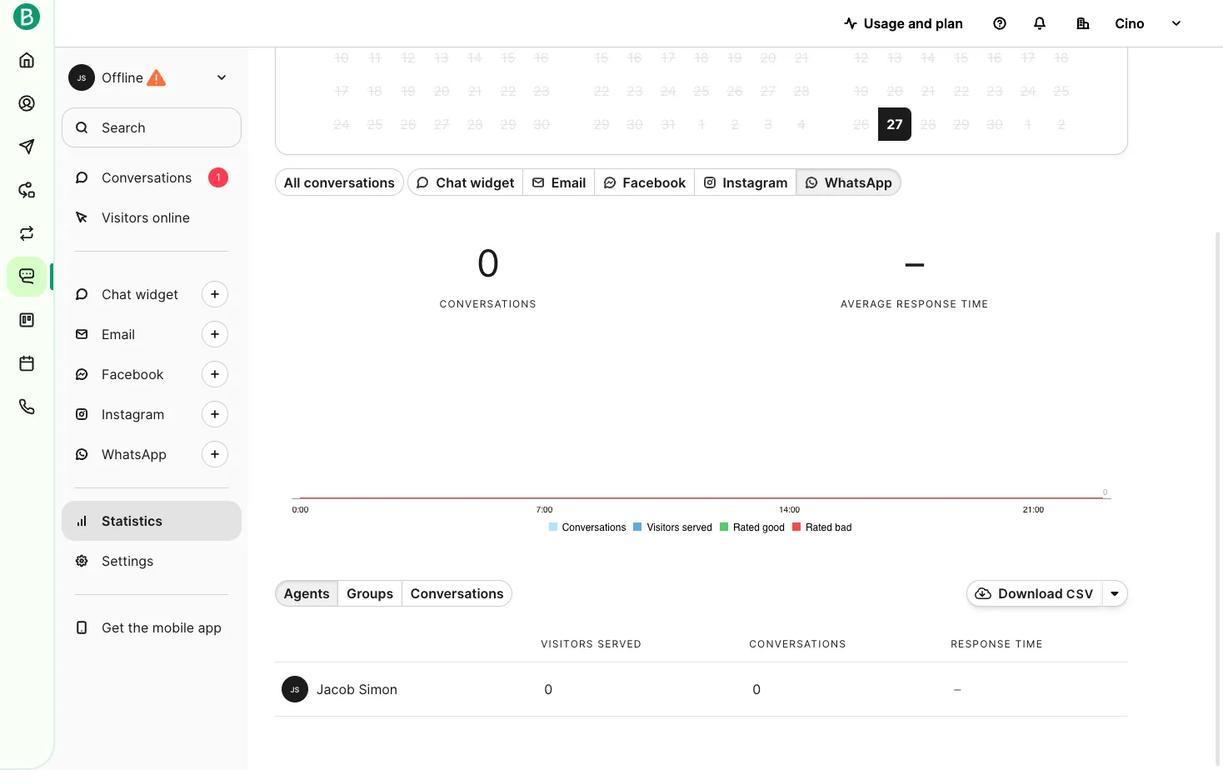 Task type: locate. For each thing, give the bounding box(es) containing it.
– up average response time
[[906, 241, 924, 286]]

1 vertical spatial email
[[102, 326, 135, 343]]

instagram
[[723, 174, 788, 190], [102, 406, 165, 423]]

conversations
[[304, 174, 395, 190], [440, 297, 537, 310]]

facebook inside button
[[623, 174, 686, 190]]

0 vertical spatial time
[[961, 297, 989, 310]]

1 horizontal spatial –
[[954, 681, 961, 698]]

0 vertical spatial conversations
[[102, 169, 192, 186]]

facebook
[[623, 174, 686, 190], [102, 366, 164, 383]]

time right response
[[1015, 638, 1043, 650]]

0 vertical spatial widget
[[470, 174, 515, 190]]

1 horizontal spatial conversations
[[410, 585, 504, 602]]

js left offline
[[77, 73, 86, 82]]

email left facebook button
[[551, 174, 586, 190]]

– down response
[[954, 681, 961, 698]]

1 vertical spatial instagram
[[102, 406, 165, 423]]

time
[[961, 297, 989, 310], [1015, 638, 1043, 650]]

0 horizontal spatial facebook
[[102, 366, 164, 383]]

js left jacob
[[290, 685, 300, 694]]

response
[[897, 297, 957, 310]]

0 horizontal spatial 0
[[477, 241, 500, 286]]

simon
[[359, 681, 398, 698]]

whatsapp down instagram link
[[102, 446, 167, 463]]

groups
[[347, 585, 394, 602]]

online
[[152, 209, 190, 226]]

whatsapp link
[[62, 434, 242, 474]]

chat widget up the email link
[[102, 286, 178, 303]]

whatsapp button
[[796, 169, 901, 196]]

0 vertical spatial conversations
[[304, 174, 395, 190]]

1 horizontal spatial instagram
[[723, 174, 788, 190]]

1 vertical spatial js
[[290, 685, 300, 694]]

1 horizontal spatial chat widget
[[436, 174, 515, 190]]

the
[[128, 619, 149, 636]]

1 vertical spatial whatsapp
[[102, 446, 167, 463]]

agents
[[284, 585, 330, 602]]

1 horizontal spatial visitors
[[541, 638, 594, 650]]

1 vertical spatial conversations
[[410, 585, 504, 602]]

1 horizontal spatial facebook
[[623, 174, 686, 190]]

all conversations button
[[275, 169, 404, 196]]

1 vertical spatial facebook
[[102, 366, 164, 383]]

0 vertical spatial visitors
[[102, 209, 149, 226]]

conversations
[[102, 169, 192, 186], [410, 585, 504, 602], [749, 638, 847, 650]]

0 vertical spatial instagram
[[723, 174, 788, 190]]

0 horizontal spatial conversations
[[304, 174, 395, 190]]

chat widget link
[[62, 274, 242, 314]]

2 horizontal spatial 0
[[753, 681, 761, 698]]

1 horizontal spatial whatsapp
[[825, 174, 893, 190]]

0 horizontal spatial chat
[[102, 286, 132, 303]]

0 vertical spatial chat widget
[[436, 174, 515, 190]]

2 vertical spatial conversations
[[749, 638, 847, 650]]

0 vertical spatial facebook
[[623, 174, 686, 190]]

conversations button
[[402, 580, 513, 607]]

visitors inside "link"
[[102, 209, 149, 226]]

widget up the email link
[[135, 286, 178, 303]]

download csv
[[999, 585, 1094, 602]]

offline
[[102, 69, 143, 86]]

1 vertical spatial visitors
[[541, 638, 594, 650]]

0 vertical spatial –
[[906, 241, 924, 286]]

0 horizontal spatial chat widget
[[102, 286, 178, 303]]

jacob
[[316, 681, 355, 698]]

chat
[[436, 174, 467, 190], [102, 286, 132, 303]]

chat widget
[[436, 174, 515, 190], [102, 286, 178, 303]]

conversations inside conversations button
[[410, 585, 504, 602]]

statistics link
[[62, 501, 242, 541]]

1 horizontal spatial email
[[551, 174, 586, 190]]

1 vertical spatial time
[[1015, 638, 1043, 650]]

widget inside button
[[470, 174, 515, 190]]

whatsapp inside button
[[825, 174, 893, 190]]

solo image
[[1111, 587, 1120, 600]]

visitors left 'online'
[[102, 209, 149, 226]]

0 horizontal spatial time
[[961, 297, 989, 310]]

search link
[[62, 108, 242, 148]]

email link
[[62, 314, 242, 354]]

0 horizontal spatial visitors
[[102, 209, 149, 226]]

0 horizontal spatial whatsapp
[[102, 446, 167, 463]]

–
[[906, 241, 924, 286], [954, 681, 961, 698]]

email up facebook link
[[102, 326, 135, 343]]

whatsapp down 27
[[825, 174, 893, 190]]

statistics
[[102, 513, 162, 529]]

chat widget left the email button
[[436, 174, 515, 190]]

response time
[[951, 638, 1043, 650]]

0 vertical spatial chat
[[436, 174, 467, 190]]

download
[[999, 585, 1063, 602]]

0 vertical spatial js
[[77, 73, 86, 82]]

0 horizontal spatial js
[[77, 73, 86, 82]]

agents button
[[275, 580, 338, 607]]

instagram button
[[694, 169, 796, 196]]

visitors
[[102, 209, 149, 226], [541, 638, 594, 650]]

0 vertical spatial email
[[551, 174, 586, 190]]

groups button
[[338, 580, 402, 607]]

1 horizontal spatial conversations
[[440, 297, 537, 310]]

time right response at the top of page
[[961, 297, 989, 310]]

1 horizontal spatial chat
[[436, 174, 467, 190]]

settings
[[102, 553, 154, 569]]

widget
[[470, 174, 515, 190], [135, 286, 178, 303]]

1 horizontal spatial time
[[1015, 638, 1043, 650]]

whatsapp
[[825, 174, 893, 190], [102, 446, 167, 463]]

visitors left served
[[541, 638, 594, 650]]

and
[[908, 15, 932, 32]]

visitors online
[[102, 209, 190, 226]]

js
[[77, 73, 86, 82], [290, 685, 300, 694]]

1 horizontal spatial js
[[290, 685, 300, 694]]

0 horizontal spatial instagram
[[102, 406, 165, 423]]

email
[[551, 174, 586, 190], [102, 326, 135, 343]]

0 horizontal spatial widget
[[135, 286, 178, 303]]

0
[[477, 241, 500, 286], [544, 681, 553, 698], [753, 681, 761, 698]]

0 vertical spatial whatsapp
[[825, 174, 893, 190]]

1 horizontal spatial widget
[[470, 174, 515, 190]]

widget left the email button
[[470, 174, 515, 190]]



Task type: describe. For each thing, give the bounding box(es) containing it.
27 button
[[878, 108, 912, 141]]

settings link
[[62, 541, 242, 581]]

average response time
[[841, 297, 989, 310]]

get
[[102, 619, 124, 636]]

csv
[[1066, 587, 1094, 601]]

mobile
[[152, 619, 194, 636]]

search
[[102, 119, 146, 136]]

js for offline
[[77, 73, 86, 82]]

visitors for visitors online
[[102, 209, 149, 226]]

1 vertical spatial –
[[954, 681, 961, 698]]

plan
[[936, 15, 963, 32]]

chat widget inside button
[[436, 174, 515, 190]]

visitors for visitors served
[[541, 638, 594, 650]]

email button
[[523, 169, 594, 196]]

instagram inside button
[[723, 174, 788, 190]]

cino
[[1115, 15, 1145, 32]]

chat widget button
[[407, 169, 523, 196]]

0 horizontal spatial conversations
[[102, 169, 192, 186]]

js for jacob simon
[[290, 685, 300, 694]]

get the mobile app link
[[62, 608, 242, 648]]

usage and plan button
[[831, 7, 977, 40]]

average
[[841, 297, 893, 310]]

1 vertical spatial widget
[[135, 286, 178, 303]]

1 vertical spatial conversations
[[440, 297, 537, 310]]

chat inside button
[[436, 174, 467, 190]]

email inside button
[[551, 174, 586, 190]]

response
[[951, 638, 1012, 650]]

instagram link
[[62, 394, 242, 434]]

1 horizontal spatial 0
[[544, 681, 553, 698]]

0 horizontal spatial email
[[102, 326, 135, 343]]

visitors served
[[541, 638, 642, 650]]

conversations inside button
[[304, 174, 395, 190]]

facebook link
[[62, 354, 242, 394]]

2 horizontal spatial conversations
[[749, 638, 847, 650]]

cino button
[[1063, 7, 1197, 40]]

all conversations
[[284, 174, 395, 190]]

visitors online link
[[62, 198, 242, 238]]

jacob simon
[[316, 681, 398, 698]]

facebook button
[[594, 169, 694, 196]]

all
[[284, 174, 300, 190]]

get the mobile app
[[102, 619, 222, 636]]

1
[[216, 171, 221, 183]]

1 vertical spatial chat
[[102, 286, 132, 303]]

served
[[598, 638, 642, 650]]

27
[[887, 116, 903, 133]]

app
[[198, 619, 222, 636]]

0 horizontal spatial –
[[906, 241, 924, 286]]

1 vertical spatial chat widget
[[102, 286, 178, 303]]

usage and plan
[[864, 15, 963, 32]]

usage
[[864, 15, 905, 32]]



Task type: vqa. For each thing, say whether or not it's contained in the screenshot.
Or at the right of page
no



